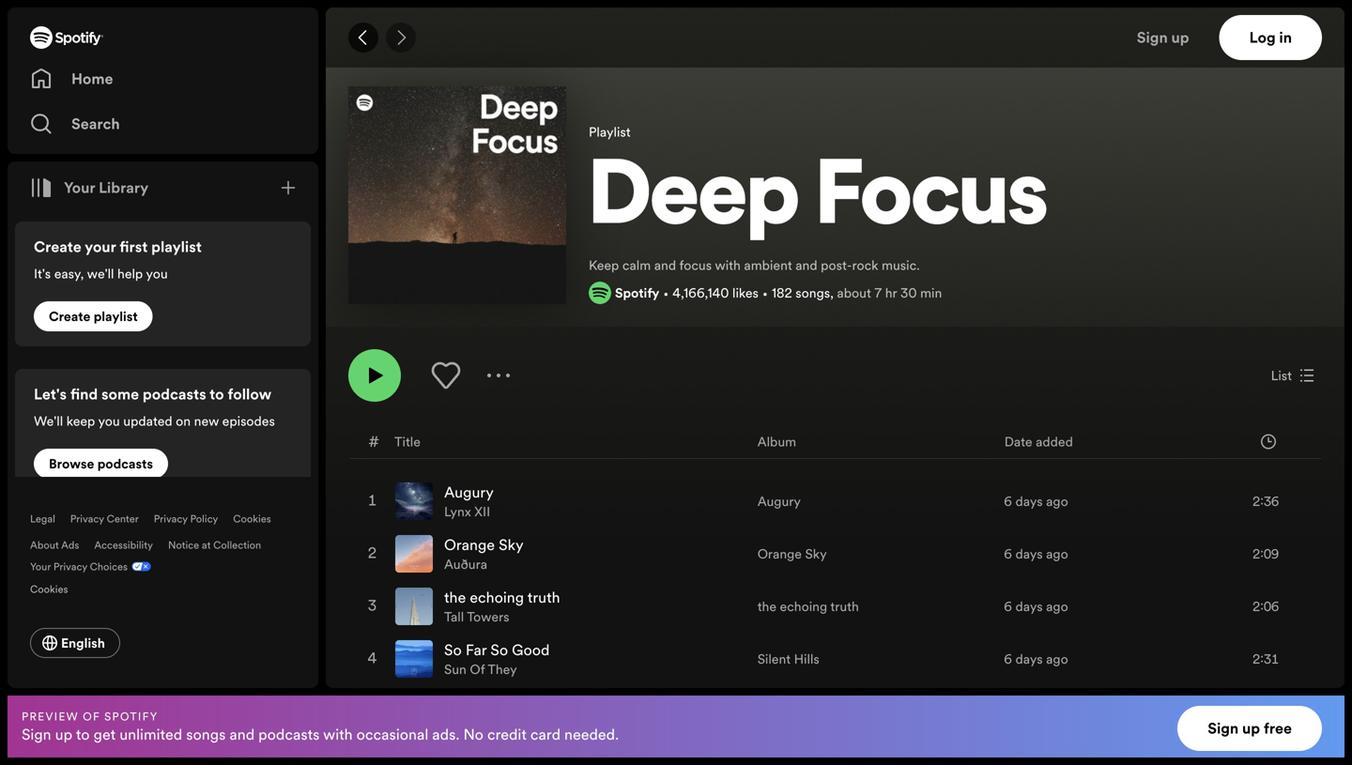 Task type: locate. For each thing, give the bounding box(es) containing it.
6 for augury
[[1004, 493, 1013, 511]]

echoing up hills
[[780, 598, 828, 616]]

1 horizontal spatial songs
[[796, 284, 831, 302]]

2:36 cell
[[1193, 476, 1306, 527]]

playlist right first
[[151, 237, 202, 257]]

0 horizontal spatial cookies link
[[30, 578, 83, 598]]

up left of
[[55, 725, 72, 745]]

orange sky link up the echoing truth
[[758, 545, 827, 563]]

182
[[772, 284, 793, 302]]

to left get
[[76, 725, 90, 745]]

playlist down help
[[94, 308, 138, 326]]

so right far
[[491, 640, 508, 661]]

sign for sign up free
[[1208, 719, 1239, 739]]

first
[[120, 237, 148, 257]]

orange up the echoing truth
[[758, 545, 802, 563]]

create playlist button
[[34, 302, 153, 332]]

6 for so far so good
[[1004, 651, 1013, 668]]

1 horizontal spatial spotify
[[615, 284, 660, 302]]

0 horizontal spatial with
[[323, 725, 353, 745]]

1 vertical spatial cookies link
[[30, 578, 83, 598]]

create up easy,
[[34, 237, 81, 257]]

lynx
[[444, 503, 471, 521]]

the echoing truth link down orange sky auðura
[[444, 588, 560, 608]]

0 horizontal spatial orange sky link
[[444, 535, 524, 556]]

and right "unlimited"
[[230, 725, 255, 745]]

augury up orange sky auðura
[[444, 482, 494, 503]]

to up new
[[210, 384, 224, 405]]

cookies link down your privacy choices button
[[30, 578, 83, 598]]

to
[[210, 384, 224, 405], [76, 725, 90, 745]]

focus
[[680, 256, 712, 274]]

0 vertical spatial cookies link
[[233, 512, 271, 526]]

0 horizontal spatial echoing
[[470, 588, 524, 608]]

you for some
[[98, 412, 120, 430]]

1 cell from the left
[[365, 687, 380, 737]]

1 ago from the top
[[1047, 493, 1069, 511]]

create down easy,
[[49, 308, 91, 326]]

2:31
[[1253, 651, 1279, 668]]

on
[[176, 412, 191, 430]]

orange sky link
[[444, 535, 524, 556], [758, 545, 827, 563]]

1 days from the top
[[1016, 493, 1043, 511]]

1 horizontal spatial the
[[758, 598, 777, 616]]

0 horizontal spatial cookies
[[30, 582, 68, 597]]

4,166,140
[[673, 284, 729, 302]]

log
[[1250, 27, 1276, 48]]

the down auðura link
[[444, 588, 466, 608]]

3 days from the top
[[1016, 598, 1043, 616]]

home
[[71, 69, 113, 89]]

1 horizontal spatial your
[[64, 178, 95, 198]]

spotify image
[[30, 26, 103, 49]]

your
[[64, 178, 95, 198], [30, 560, 51, 574]]

1 6 days ago from the top
[[1004, 493, 1069, 511]]

1 horizontal spatial echoing
[[780, 598, 828, 616]]

1 vertical spatial create
[[49, 308, 91, 326]]

days
[[1016, 493, 1043, 511], [1016, 545, 1043, 563], [1016, 598, 1043, 616], [1016, 651, 1043, 668]]

0 horizontal spatial playlist
[[94, 308, 138, 326]]

search
[[71, 114, 120, 134]]

0 horizontal spatial and
[[230, 725, 255, 745]]

privacy center
[[70, 512, 139, 526]]

create inside create your first playlist it's easy, we'll help you
[[34, 237, 81, 257]]

0 horizontal spatial spotify
[[104, 709, 158, 725]]

let's
[[34, 384, 67, 405]]

sun
[[444, 661, 467, 679]]

3 6 days ago from the top
[[1004, 598, 1069, 616]]

0 vertical spatial you
[[146, 265, 168, 283]]

updated
[[123, 412, 173, 430]]

0 horizontal spatial you
[[98, 412, 120, 430]]

orange down lynx xii link
[[444, 535, 495, 556]]

augury
[[444, 482, 494, 503], [758, 493, 801, 511]]

auðura link
[[444, 556, 488, 574]]

keep
[[66, 412, 95, 430]]

up left the log
[[1172, 27, 1190, 48]]

post-
[[821, 256, 853, 274]]

4 days from the top
[[1016, 651, 1043, 668]]

0 vertical spatial playlist
[[151, 237, 202, 257]]

2:09
[[1253, 545, 1279, 563]]

so
[[444, 640, 462, 661], [491, 640, 508, 661]]

augury for augury lynx xii
[[444, 482, 494, 503]]

0 horizontal spatial orange
[[444, 535, 495, 556]]

0 horizontal spatial sky
[[499, 535, 524, 556]]

get
[[94, 725, 116, 745]]

0 horizontal spatial your
[[30, 560, 51, 574]]

5 cell from the left
[[1193, 687, 1306, 737]]

0 horizontal spatial to
[[76, 725, 90, 745]]

privacy
[[70, 512, 104, 526], [154, 512, 188, 526], [53, 560, 87, 574]]

augury for augury
[[758, 493, 801, 511]]

2 days from the top
[[1016, 545, 1043, 563]]

1 vertical spatial spotify
[[104, 709, 158, 725]]

augury link up orange sky auðura
[[444, 482, 494, 503]]

notice at collection link
[[168, 538, 261, 552]]

0 horizontal spatial so
[[444, 640, 462, 661]]

1 6 from the top
[[1004, 493, 1013, 511]]

deep focus grid
[[327, 425, 1344, 766]]

english button
[[30, 628, 120, 659]]

0 horizontal spatial the
[[444, 588, 466, 608]]

list
[[1272, 367, 1293, 385]]

2 horizontal spatial and
[[796, 256, 818, 274]]

0 vertical spatial podcasts
[[143, 384, 206, 405]]

0 horizontal spatial augury
[[444, 482, 494, 503]]

augury link up orange sky
[[758, 493, 801, 511]]

ads.
[[432, 725, 460, 745]]

0 horizontal spatial songs
[[186, 725, 226, 745]]

your for your privacy choices
[[30, 560, 51, 574]]

the inside the echoing truth tall towers
[[444, 588, 466, 608]]

0 horizontal spatial truth
[[528, 588, 560, 608]]

you right keep at the left of the page
[[98, 412, 120, 430]]

spotify down calm
[[615, 284, 660, 302]]

create inside button
[[49, 308, 91, 326]]

2 6 days ago from the top
[[1004, 545, 1069, 563]]

follow
[[228, 384, 272, 405]]

playlist inside create your first playlist it's easy, we'll help you
[[151, 237, 202, 257]]

#
[[369, 432, 380, 452]]

sign inside top bar and user menu element
[[1137, 27, 1168, 48]]

songs inside preview of spotify sign up to get unlimited songs and podcasts with occasional ads. no credit card needed.
[[186, 725, 226, 745]]

1 vertical spatial to
[[76, 725, 90, 745]]

ago for the echoing truth
[[1047, 598, 1069, 616]]

1 horizontal spatial sky
[[806, 545, 827, 563]]

0 vertical spatial create
[[34, 237, 81, 257]]

to inside preview of spotify sign up to get unlimited songs and podcasts with occasional ads. no credit card needed.
[[76, 725, 90, 745]]

so far so good link
[[444, 640, 550, 661]]

and right calm
[[654, 256, 676, 274]]

up for sign up
[[1172, 27, 1190, 48]]

new
[[194, 412, 219, 430]]

2:36
[[1253, 493, 1279, 511]]

you right help
[[146, 265, 168, 283]]

truth for the echoing truth
[[831, 598, 859, 616]]

0 horizontal spatial up
[[55, 725, 72, 745]]

0 vertical spatial cookies
[[233, 512, 271, 526]]

up inside top bar and user menu element
[[1172, 27, 1190, 48]]

1 horizontal spatial playlist
[[151, 237, 202, 257]]

1 horizontal spatial cookies link
[[233, 512, 271, 526]]

orange inside orange sky auðura
[[444, 535, 495, 556]]

1 horizontal spatial orange
[[758, 545, 802, 563]]

privacy up notice on the left of the page
[[154, 512, 188, 526]]

songs right "unlimited"
[[186, 725, 226, 745]]

english
[[61, 635, 105, 652]]

3 ago from the top
[[1047, 598, 1069, 616]]

truth for the echoing truth tall towers
[[528, 588, 560, 608]]

4 ago from the top
[[1047, 651, 1069, 668]]

podcasts
[[143, 384, 206, 405], [97, 455, 153, 473], [258, 725, 320, 745]]

your left library
[[64, 178, 95, 198]]

so left far
[[444, 640, 462, 661]]

1 vertical spatial you
[[98, 412, 120, 430]]

your privacy choices button
[[30, 560, 128, 574]]

songs right 182
[[796, 284, 831, 302]]

cookies link
[[233, 512, 271, 526], [30, 578, 83, 598]]

0 vertical spatial your
[[64, 178, 95, 198]]

and
[[654, 256, 676, 274], [796, 256, 818, 274], [230, 725, 255, 745]]

spotify inside preview of spotify sign up to get unlimited songs and podcasts with occasional ads. no credit card needed.
[[104, 709, 158, 725]]

with
[[715, 256, 741, 274], [323, 725, 353, 745]]

up left free
[[1243, 719, 1261, 739]]

cookies
[[233, 512, 271, 526], [30, 582, 68, 597]]

up inside preview of spotify sign up to get unlimited songs and podcasts with occasional ads. no credit card needed.
[[55, 725, 72, 745]]

go forward image
[[394, 30, 409, 45]]

augury inside augury cell
[[444, 482, 494, 503]]

unlimited
[[119, 725, 182, 745]]

1 horizontal spatial so
[[491, 640, 508, 661]]

augury up orange sky
[[758, 493, 801, 511]]

to inside let's find some podcasts to follow we'll keep you updated on new episodes
[[210, 384, 224, 405]]

your inside button
[[64, 178, 95, 198]]

0 horizontal spatial the echoing truth link
[[444, 588, 560, 608]]

songs
[[796, 284, 831, 302], [186, 725, 226, 745]]

1 vertical spatial playlist
[[94, 308, 138, 326]]

1 vertical spatial podcasts
[[97, 455, 153, 473]]

ago for orange sky
[[1047, 545, 1069, 563]]

and inside preview of spotify sign up to get unlimited songs and podcasts with occasional ads. no credit card needed.
[[230, 725, 255, 745]]

your down about
[[30, 560, 51, 574]]

with left occasional
[[323, 725, 353, 745]]

the echoing truth link
[[444, 588, 560, 608], [758, 598, 859, 616]]

privacy policy
[[154, 512, 218, 526]]

echoing inside the echoing truth tall towers
[[470, 588, 524, 608]]

# column header
[[369, 426, 380, 458]]

keep
[[589, 256, 619, 274]]

4 6 days ago from the top
[[1004, 651, 1069, 668]]

sky up the echoing truth
[[806, 545, 827, 563]]

2 horizontal spatial sign
[[1208, 719, 1239, 739]]

orange sky auðura
[[444, 535, 524, 574]]

2 so from the left
[[491, 640, 508, 661]]

create
[[34, 237, 81, 257], [49, 308, 91, 326]]

cookies up collection
[[233, 512, 271, 526]]

sky inside orange sky auðura
[[499, 535, 524, 556]]

6 days ago for the echoing truth
[[1004, 598, 1069, 616]]

1 horizontal spatial to
[[210, 384, 224, 405]]

tall towers link
[[444, 608, 510, 626]]

6 days ago for so far so good
[[1004, 651, 1069, 668]]

album
[[758, 433, 797, 451]]

echoing for the echoing truth
[[780, 598, 828, 616]]

1 horizontal spatial you
[[146, 265, 168, 283]]

the echoing truth link up hills
[[758, 598, 859, 616]]

4 6 from the top
[[1004, 651, 1013, 668]]

preview
[[22, 709, 79, 725]]

you inside let's find some podcasts to follow we'll keep you updated on new episodes
[[98, 412, 120, 430]]

sky
[[499, 535, 524, 556], [806, 545, 827, 563]]

orange sky cell
[[395, 529, 743, 580]]

free
[[1264, 719, 1293, 739]]

collection
[[213, 538, 261, 552]]

1 vertical spatial your
[[30, 560, 51, 574]]

cookies down your privacy choices button
[[30, 582, 68, 597]]

182 songs , about 7 hr 30 min
[[772, 284, 942, 302]]

cookies link up collection
[[233, 512, 271, 526]]

up
[[1172, 27, 1190, 48], [1243, 719, 1261, 739], [55, 725, 72, 745]]

2 horizontal spatial up
[[1243, 719, 1261, 739]]

sign
[[1137, 27, 1168, 48], [1208, 719, 1239, 739], [22, 725, 51, 745]]

about ads link
[[30, 538, 79, 552]]

0 vertical spatial to
[[210, 384, 224, 405]]

1 horizontal spatial sign
[[1137, 27, 1168, 48]]

sky for orange sky auðura
[[499, 535, 524, 556]]

truth
[[528, 588, 560, 608], [831, 598, 859, 616]]

keep calm and focus with ambient and post-rock music.
[[589, 256, 920, 274]]

go back image
[[356, 30, 371, 45]]

1 vertical spatial with
[[323, 725, 353, 745]]

6 days ago for orange sky
[[1004, 545, 1069, 563]]

1 horizontal spatial augury
[[758, 493, 801, 511]]

1 horizontal spatial up
[[1172, 27, 1190, 48]]

podcasts inside preview of spotify sign up to get unlimited songs and podcasts with occasional ads. no credit card needed.
[[258, 725, 320, 745]]

silent
[[758, 651, 791, 668]]

0 vertical spatial songs
[[796, 284, 831, 302]]

1 vertical spatial cookies
[[30, 582, 68, 597]]

cell
[[365, 687, 380, 737], [395, 687, 743, 737], [758, 687, 989, 737], [1004, 687, 1178, 737], [1193, 687, 1306, 737]]

2 6 from the top
[[1004, 545, 1013, 563]]

orange sky link down xii
[[444, 535, 524, 556]]

rock
[[852, 256, 879, 274]]

spotify right of
[[104, 709, 158, 725]]

and left post-
[[796, 256, 818, 274]]

browse
[[49, 455, 94, 473]]

1 vertical spatial songs
[[186, 725, 226, 745]]

spotify image
[[589, 282, 612, 304]]

you inside create your first playlist it's easy, we'll help you
[[146, 265, 168, 283]]

sign up free
[[1208, 719, 1293, 739]]

privacy for privacy center
[[70, 512, 104, 526]]

card
[[531, 725, 561, 745]]

privacy up the ads
[[70, 512, 104, 526]]

library
[[99, 178, 149, 198]]

0 vertical spatial spotify
[[615, 284, 660, 302]]

the up silent
[[758, 598, 777, 616]]

3 6 from the top
[[1004, 598, 1013, 616]]

1 horizontal spatial with
[[715, 256, 741, 274]]

1 horizontal spatial truth
[[831, 598, 859, 616]]

2 vertical spatial podcasts
[[258, 725, 320, 745]]

0 horizontal spatial sign
[[22, 725, 51, 745]]

date
[[1005, 433, 1033, 451]]

truth inside the echoing truth tall towers
[[528, 588, 560, 608]]

sky right auðura link
[[499, 535, 524, 556]]

echoing down orange sky auðura
[[470, 588, 524, 608]]

min
[[921, 284, 942, 302]]

2 ago from the top
[[1047, 545, 1069, 563]]

with up 4,166,140 likes
[[715, 256, 741, 274]]



Task type: vqa. For each thing, say whether or not it's contained in the screenshot.
rock
yes



Task type: describe. For each thing, give the bounding box(es) containing it.
1 so from the left
[[444, 640, 462, 661]]

added
[[1036, 433, 1074, 451]]

days for so far so good
[[1016, 651, 1043, 668]]

deep focus
[[589, 155, 1048, 246]]

the for the echoing truth
[[758, 598, 777, 616]]

no
[[464, 725, 484, 745]]

create for playlist
[[49, 308, 91, 326]]

augury lynx xii
[[444, 482, 494, 521]]

with inside preview of spotify sign up to get unlimited songs and podcasts with occasional ads. no credit card needed.
[[323, 725, 353, 745]]

tall
[[444, 608, 464, 626]]

help
[[117, 265, 143, 283]]

your for your library
[[64, 178, 95, 198]]

,
[[831, 284, 834, 302]]

some
[[101, 384, 139, 405]]

so far so good cell
[[395, 634, 743, 685]]

they
[[488, 661, 517, 679]]

2 cell from the left
[[395, 687, 743, 737]]

log in button
[[1220, 15, 1323, 60]]

occasional
[[357, 725, 429, 745]]

auðura
[[444, 556, 488, 574]]

days for augury
[[1016, 493, 1043, 511]]

1 horizontal spatial orange sky link
[[758, 545, 827, 563]]

browse podcasts
[[49, 455, 153, 473]]

echoing for the echoing truth tall towers
[[470, 588, 524, 608]]

orange sky
[[758, 545, 827, 563]]

create playlist
[[49, 308, 138, 326]]

it's
[[34, 265, 51, 283]]

date added
[[1005, 433, 1074, 451]]

4 cell from the left
[[1004, 687, 1178, 737]]

days for the echoing truth
[[1016, 598, 1043, 616]]

towers
[[467, 608, 510, 626]]

privacy down the ads
[[53, 560, 87, 574]]

30
[[901, 284, 917, 302]]

we'll
[[34, 412, 63, 430]]

ago for so far so good
[[1047, 651, 1069, 668]]

your library button
[[23, 169, 156, 207]]

calm
[[623, 256, 651, 274]]

6 for the echoing truth
[[1004, 598, 1013, 616]]

spotify link
[[615, 284, 660, 302]]

privacy for privacy policy
[[154, 512, 188, 526]]

ago for augury
[[1047, 493, 1069, 511]]

orange for orange sky auðura
[[444, 535, 495, 556]]

3 cell from the left
[[758, 687, 989, 737]]

1 horizontal spatial cookies
[[233, 512, 271, 526]]

up for sign up free
[[1243, 719, 1261, 739]]

deep focus image
[[349, 86, 566, 304]]

episodes
[[222, 412, 275, 430]]

orange sky link inside cell
[[444, 535, 524, 556]]

focus
[[816, 155, 1048, 246]]

let's find some podcasts to follow we'll keep you updated on new episodes
[[34, 384, 275, 430]]

center
[[107, 512, 139, 526]]

legal
[[30, 512, 55, 526]]

ads
[[61, 538, 79, 552]]

augury cell
[[395, 476, 743, 527]]

main element
[[8, 8, 318, 689]]

6 days ago for augury
[[1004, 493, 1069, 511]]

browse podcasts link
[[34, 449, 168, 479]]

you for first
[[146, 265, 168, 283]]

notice
[[168, 538, 199, 552]]

sky for orange sky
[[806, 545, 827, 563]]

privacy center link
[[70, 512, 139, 526]]

preview of spotify sign up to get unlimited songs and podcasts with occasional ads. no credit card needed.
[[22, 709, 619, 745]]

the echoing truth cell
[[395, 581, 743, 632]]

of
[[470, 661, 485, 679]]

0 vertical spatial with
[[715, 256, 741, 274]]

deep
[[589, 155, 800, 246]]

sign for sign up
[[1137, 27, 1168, 48]]

create for your
[[34, 237, 81, 257]]

your
[[85, 237, 116, 257]]

hr
[[886, 284, 897, 302]]

podcasts inside let's find some podcasts to follow we'll keep you updated on new episodes
[[143, 384, 206, 405]]

in
[[1280, 27, 1293, 48]]

your library
[[64, 178, 149, 198]]

about
[[30, 538, 59, 552]]

# row
[[349, 426, 1322, 459]]

0 horizontal spatial augury link
[[444, 482, 494, 503]]

days for orange sky
[[1016, 545, 1043, 563]]

7
[[875, 284, 882, 302]]

lynx xii link
[[444, 503, 490, 521]]

sun of they link
[[444, 661, 517, 679]]

title
[[395, 433, 421, 451]]

california consumer privacy act (ccpa) opt-out icon image
[[128, 560, 151, 578]]

ambient
[[744, 256, 793, 274]]

1 horizontal spatial and
[[654, 256, 676, 274]]

choices
[[90, 560, 128, 574]]

xii
[[475, 503, 490, 521]]

playlist inside button
[[94, 308, 138, 326]]

1 horizontal spatial the echoing truth link
[[758, 598, 859, 616]]

1 horizontal spatial augury link
[[758, 493, 801, 511]]

top bar and user menu element
[[326, 8, 1345, 68]]

duration image
[[1262, 434, 1277, 450]]

home link
[[30, 60, 296, 98]]

so far so good sun of they
[[444, 640, 550, 679]]

6 for orange sky
[[1004, 545, 1013, 563]]

at
[[202, 538, 211, 552]]

sign inside preview of spotify sign up to get unlimited songs and podcasts with occasional ads. no credit card needed.
[[22, 725, 51, 745]]

sign up button
[[1130, 15, 1220, 60]]

privacy policy link
[[154, 512, 218, 526]]

orange for orange sky
[[758, 545, 802, 563]]

accessibility link
[[94, 538, 153, 552]]

playlist
[[589, 123, 631, 141]]

the echoing truth tall towers
[[444, 588, 560, 626]]

duration element
[[1262, 434, 1277, 450]]

policy
[[190, 512, 218, 526]]

2:06
[[1253, 598, 1279, 616]]

silent hills link
[[758, 651, 820, 668]]

sign up
[[1137, 27, 1190, 48]]

create your first playlist it's easy, we'll help you
[[34, 237, 202, 283]]

the for the echoing truth tall towers
[[444, 588, 466, 608]]

of
[[83, 709, 100, 725]]

your privacy choices
[[30, 560, 128, 574]]

hills
[[794, 651, 820, 668]]

4,166,140 likes
[[673, 284, 759, 302]]

good
[[512, 640, 550, 661]]

needed.
[[565, 725, 619, 745]]

easy,
[[54, 265, 84, 283]]

List button
[[1264, 361, 1323, 391]]



